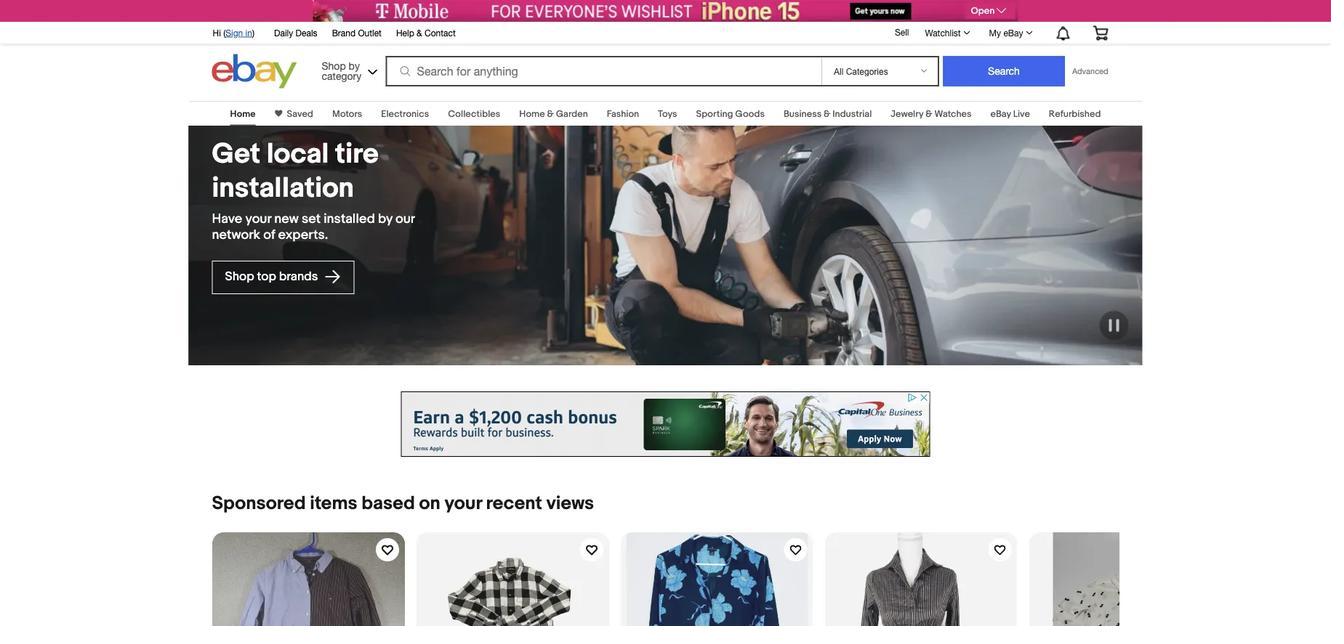 Task type: vqa. For each thing, say whether or not it's contained in the screenshot.
first Home from right
yes



Task type: locate. For each thing, give the bounding box(es) containing it.
my ebay
[[990, 28, 1024, 38]]

1 vertical spatial advertisement region
[[401, 392, 931, 457]]

0 horizontal spatial home
[[230, 108, 256, 120]]

none submit inside shop by category banner
[[943, 56, 1066, 87]]

0 horizontal spatial by
[[349, 60, 360, 72]]

Search for anything text field
[[388, 57, 819, 85]]

& right help
[[417, 28, 422, 38]]

industrial
[[833, 108, 872, 120]]

your
[[245, 211, 271, 227], [445, 493, 482, 515]]

your right on
[[445, 493, 482, 515]]

sponsored items based on your recent views
[[212, 493, 594, 515]]

1 vertical spatial ebay
[[991, 108, 1012, 120]]

home
[[230, 108, 256, 120], [520, 108, 545, 120]]

1 vertical spatial by
[[378, 211, 393, 227]]

refurbished
[[1049, 108, 1101, 120]]

& left garden at left
[[547, 108, 554, 120]]

brand
[[332, 28, 356, 38]]

based
[[362, 493, 415, 515]]

shop left top
[[225, 270, 254, 285]]

hi ( sign in )
[[213, 28, 255, 38]]

recent
[[486, 493, 542, 515]]

your up the of
[[245, 211, 271, 227]]

garden
[[556, 108, 588, 120]]

home left garden at left
[[520, 108, 545, 120]]

contact
[[425, 28, 456, 38]]

& for business
[[824, 108, 831, 120]]

home & garden link
[[520, 108, 588, 120]]

1 horizontal spatial home
[[520, 108, 545, 120]]

1 home from the left
[[230, 108, 256, 120]]

category
[[322, 70, 362, 82]]

home for home & garden
[[520, 108, 545, 120]]

1 vertical spatial shop
[[225, 270, 254, 285]]

brand outlet
[[332, 28, 382, 38]]

sell link
[[889, 27, 916, 37]]

ebay
[[1004, 28, 1024, 38], [991, 108, 1012, 120]]

open
[[971, 5, 995, 17]]

by left our
[[378, 211, 393, 227]]

your inside get local tire installation have your new set installed by our network of experts.
[[245, 211, 271, 227]]

motors link
[[332, 108, 362, 120]]

0 horizontal spatial shop
[[225, 270, 254, 285]]

your shopping cart image
[[1093, 26, 1110, 40]]

sporting
[[696, 108, 734, 120]]

2 home from the left
[[520, 108, 545, 120]]

sell
[[895, 27, 910, 37]]

& inside help & contact link
[[417, 28, 422, 38]]

shop inside 'get local tire installation' main content
[[225, 270, 254, 285]]

0 vertical spatial your
[[245, 211, 271, 227]]

help & contact link
[[396, 25, 456, 41]]

views
[[547, 493, 594, 515]]

by down brand outlet link
[[349, 60, 360, 72]]

None submit
[[943, 56, 1066, 87]]

advanced link
[[1066, 57, 1116, 86]]

jewelry
[[891, 108, 924, 120]]

motors
[[332, 108, 362, 120]]

shop
[[322, 60, 346, 72], [225, 270, 254, 285]]

& right "business"
[[824, 108, 831, 120]]

daily deals link
[[274, 25, 318, 41]]

by inside shop by category
[[349, 60, 360, 72]]

1 horizontal spatial your
[[445, 493, 482, 515]]

advertisement region inside 'get local tire installation' main content
[[401, 392, 931, 457]]

sporting goods link
[[696, 108, 765, 120]]

watchlist link
[[918, 24, 977, 41]]

home up the get
[[230, 108, 256, 120]]

sign in link
[[226, 28, 252, 38]]

daily
[[274, 28, 293, 38]]

&
[[417, 28, 422, 38], [547, 108, 554, 120], [824, 108, 831, 120], [926, 108, 933, 120]]

advertisement region
[[313, 0, 1019, 22], [401, 392, 931, 457]]

watchlist
[[926, 28, 961, 38]]

jewelry & watches link
[[891, 108, 972, 120]]

my
[[990, 28, 1002, 38]]

& right jewelry
[[926, 108, 933, 120]]

live
[[1014, 108, 1031, 120]]

of
[[263, 227, 275, 243]]

0 vertical spatial ebay
[[1004, 28, 1024, 38]]

saved link
[[283, 108, 313, 120]]

business & industrial link
[[784, 108, 872, 120]]

0 vertical spatial by
[[349, 60, 360, 72]]

deals
[[296, 28, 318, 38]]

0 vertical spatial shop
[[322, 60, 346, 72]]

shop inside shop by category
[[322, 60, 346, 72]]

ebay left live
[[991, 108, 1012, 120]]

(
[[223, 28, 226, 38]]

shop down brand
[[322, 60, 346, 72]]

1 horizontal spatial shop
[[322, 60, 346, 72]]

by
[[349, 60, 360, 72], [378, 211, 393, 227]]

set
[[302, 211, 321, 227]]

collectibles link
[[448, 108, 501, 120]]

0 horizontal spatial your
[[245, 211, 271, 227]]

fashion link
[[607, 108, 639, 120]]

sponsored
[[212, 493, 306, 515]]

1 horizontal spatial by
[[378, 211, 393, 227]]

ebay right the my
[[1004, 28, 1024, 38]]



Task type: describe. For each thing, give the bounding box(es) containing it.
installation
[[212, 172, 354, 205]]

refurbished link
[[1049, 108, 1101, 120]]

help
[[396, 28, 414, 38]]

new
[[274, 211, 299, 227]]

items
[[310, 493, 358, 515]]

local
[[267, 137, 329, 171]]

business & industrial
[[784, 108, 872, 120]]

get local tire installation have your new set installed by our network of experts.
[[212, 137, 415, 243]]

brands
[[279, 270, 318, 285]]

& for home
[[547, 108, 554, 120]]

)
[[252, 28, 255, 38]]

collectibles
[[448, 108, 501, 120]]

shop for shop top brands
[[225, 270, 254, 285]]

installed
[[324, 211, 375, 227]]

open button
[[966, 3, 1016, 19]]

shop by category
[[322, 60, 362, 82]]

shop by category button
[[315, 54, 381, 85]]

fashion
[[607, 108, 639, 120]]

1 vertical spatial your
[[445, 493, 482, 515]]

shop top brands
[[225, 270, 321, 285]]

saved
[[287, 108, 313, 120]]

shop by category banner
[[205, 21, 1120, 92]]

outlet
[[358, 28, 382, 38]]

& for jewelry
[[926, 108, 933, 120]]

shop for shop by category
[[322, 60, 346, 72]]

goods
[[736, 108, 765, 120]]

brand outlet link
[[332, 25, 382, 41]]

watches
[[935, 108, 972, 120]]

home for home
[[230, 108, 256, 120]]

top
[[257, 270, 276, 285]]

ebay live link
[[991, 108, 1031, 120]]

our
[[396, 211, 415, 227]]

toys
[[658, 108, 678, 120]]

have
[[212, 211, 242, 227]]

toys link
[[658, 108, 678, 120]]

tire
[[335, 137, 379, 171]]

ebay inside 'get local tire installation' main content
[[991, 108, 1012, 120]]

sign
[[226, 28, 243, 38]]

electronics
[[381, 108, 429, 120]]

jewelry & watches
[[891, 108, 972, 120]]

account navigation
[[205, 21, 1120, 44]]

get local tire installation main content
[[0, 92, 1332, 627]]

help & contact
[[396, 28, 456, 38]]

experts.
[[278, 227, 328, 243]]

0 vertical spatial advertisement region
[[313, 0, 1019, 22]]

my ebay link
[[982, 24, 1040, 41]]

by inside get local tire installation have your new set installed by our network of experts.
[[378, 211, 393, 227]]

home & garden
[[520, 108, 588, 120]]

network
[[212, 227, 260, 243]]

on
[[419, 493, 441, 515]]

sporting goods
[[696, 108, 765, 120]]

business
[[784, 108, 822, 120]]

electronics link
[[381, 108, 429, 120]]

get
[[212, 137, 261, 171]]

daily deals
[[274, 28, 318, 38]]

hi
[[213, 28, 221, 38]]

advanced
[[1073, 67, 1109, 76]]

in
[[246, 28, 252, 38]]

& for help
[[417, 28, 422, 38]]

ebay live
[[991, 108, 1031, 120]]

ebay inside the account navigation
[[1004, 28, 1024, 38]]



